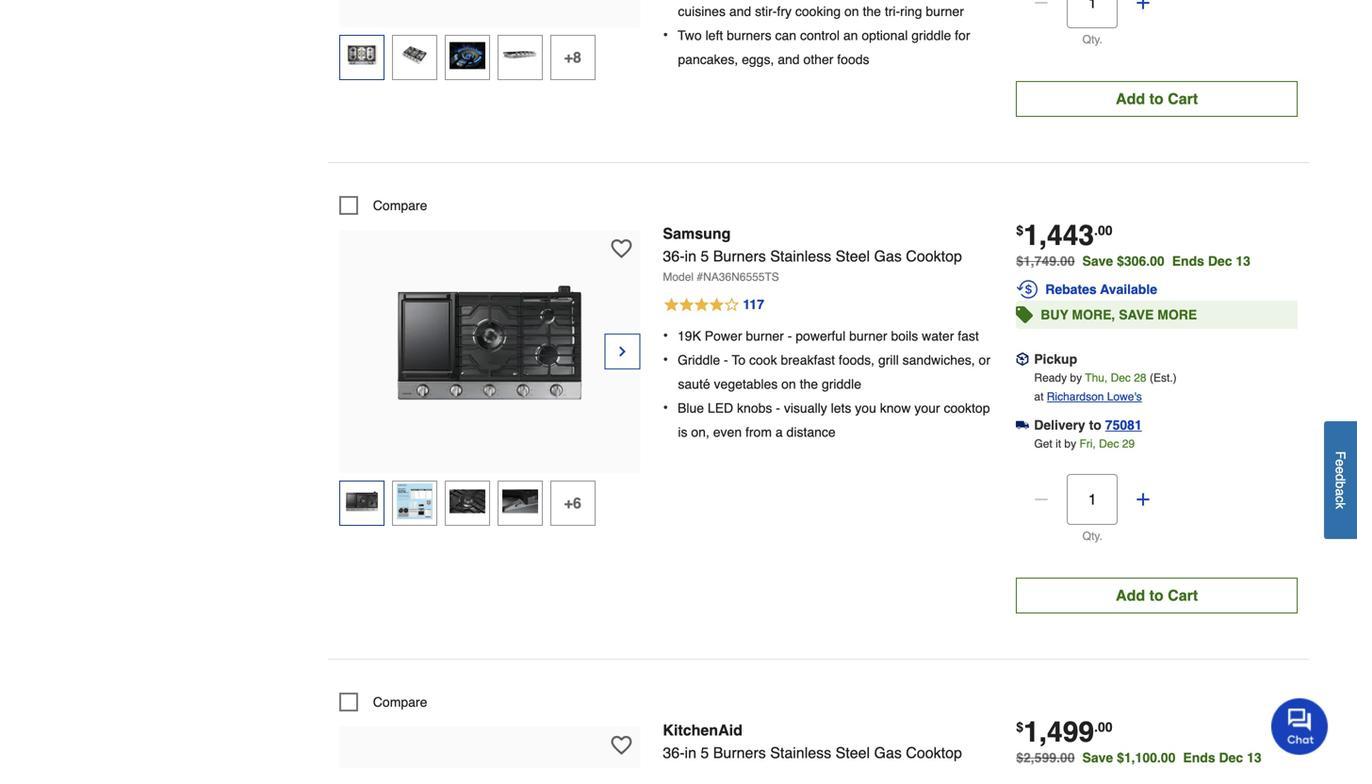 Task type: locate. For each thing, give the bounding box(es) containing it.
1 stainless from the top
[[771, 248, 832, 265]]

a inside • 19k power burner - powerful burner boils water fast • griddle - to cook breakfast foods, grill sandwiches, or sauté vegetables on the griddle • blue led knobs - visually lets you know your cooktop is on, even from a distance
[[776, 425, 783, 440]]

.00
[[1095, 223, 1113, 238], [1095, 720, 1113, 735]]

kitchenaid
[[663, 722, 743, 739]]

heart outline image left samsung
[[611, 239, 632, 259]]

cooktop for kitchenaid 36-in 5 burners stainless steel gas cooktop
[[907, 745, 963, 762]]

0 vertical spatial cooktop
[[907, 248, 963, 265]]

2 burner from the left
[[850, 329, 888, 344]]

+8
[[565, 49, 582, 66]]

save down $ 1,499 .00
[[1083, 751, 1114, 766]]

by
[[1071, 372, 1083, 385], [1065, 438, 1077, 451]]

2 steel from the top
[[836, 745, 870, 762]]

available
[[1101, 282, 1158, 297]]

dec for $306.00
[[1209, 254, 1233, 269]]

$ up the $2,599.00
[[1017, 720, 1024, 735]]

0 vertical spatial qty.
[[1083, 33, 1103, 46]]

1 gas from the top
[[875, 248, 902, 265]]

0 horizontal spatial burner
[[746, 329, 784, 344]]

0 vertical spatial heart outline image
[[611, 239, 632, 259]]

1 e from the top
[[1334, 459, 1349, 467]]

$ inside $ 1,499 .00
[[1017, 720, 1024, 735]]

steel
[[836, 248, 870, 265], [836, 745, 870, 762]]

breakfast
[[781, 353, 836, 368]]

1 vertical spatial burners
[[714, 745, 766, 762]]

thumbnail image
[[344, 38, 380, 73], [397, 38, 433, 73], [450, 38, 485, 73], [502, 38, 538, 73], [344, 484, 380, 519], [397, 484, 433, 519], [450, 484, 485, 519], [502, 484, 538, 519]]

burner up the foods,
[[850, 329, 888, 344]]

1 vertical spatial steel
[[836, 745, 870, 762]]

by up richardson
[[1071, 372, 1083, 385]]

stainless inside kitchenaid 36-in 5 burners stainless steel gas cooktop
[[771, 745, 832, 762]]

0 horizontal spatial a
[[776, 425, 783, 440]]

burners inside kitchenaid 36-in 5 burners stainless steel gas cooktop
[[714, 745, 766, 762]]

in for kitchenaid
[[685, 745, 697, 762]]

by inside ready by thu, dec 28 (est.) at richardson lowe's
[[1071, 372, 1083, 385]]

gas inside samsung 36-in 5 burners stainless steel gas cooktop model # na36n6555ts
[[875, 248, 902, 265]]

compare inside 50274631 element
[[373, 695, 428, 710]]

1 stepper number input field with increment and decrement buttons number field from the top
[[1068, 0, 1119, 28]]

1 vertical spatial 13
[[1248, 751, 1262, 766]]

delivery to 75081
[[1035, 418, 1143, 433]]

add to cart for plus icon
[[1117, 90, 1199, 108]]

burner up cook
[[746, 329, 784, 344]]

control
[[801, 28, 840, 43]]

0 vertical spatial steel
[[836, 248, 870, 265]]

0 vertical spatial add to cart
[[1117, 90, 1199, 108]]

36- up model
[[663, 248, 685, 265]]

1 heart outline image from the top
[[611, 239, 632, 259]]

0 vertical spatial by
[[1071, 372, 1083, 385]]

add to cart button
[[1017, 81, 1299, 117], [1017, 578, 1299, 614]]

0 vertical spatial ends dec 13 element
[[1173, 254, 1259, 269]]

stepper number input field with increment and decrement buttons number field for minus icon
[[1068, 0, 1119, 28]]

save
[[1083, 254, 1114, 269], [1120, 307, 1155, 323], [1083, 751, 1114, 766]]

burners
[[727, 28, 772, 43]]

• left two
[[663, 26, 669, 43]]

1 add from the top
[[1117, 90, 1146, 108]]

75081
[[1106, 418, 1143, 433]]

.00 up $2,599.00 save $1,100.00 ends dec 13
[[1095, 720, 1113, 735]]

your
[[915, 401, 941, 416]]

lets
[[831, 401, 852, 416]]

1 vertical spatial by
[[1065, 438, 1077, 451]]

2 5 from the top
[[701, 745, 709, 762]]

by right it
[[1065, 438, 1077, 451]]

add to cart button for plus icon
[[1017, 81, 1299, 117]]

5
[[701, 248, 709, 265], [701, 745, 709, 762]]

1 .00 from the top
[[1095, 223, 1113, 238]]

actual price $1,499.00 element
[[1017, 716, 1113, 749]]

blue
[[678, 401, 704, 416]]

cooktop inside kitchenaid 36-in 5 burners stainless steel gas cooktop
[[907, 745, 963, 762]]

0 horizontal spatial griddle
[[822, 377, 862, 392]]

heart outline image
[[611, 239, 632, 259], [611, 736, 632, 756]]

1 vertical spatial cart
[[1169, 587, 1199, 605]]

.00 up $1,749.00 save $306.00 ends dec 13
[[1095, 223, 1113, 238]]

rebates icon image
[[1017, 278, 1039, 301]]

- right knobs
[[776, 401, 781, 416]]

delivery
[[1035, 418, 1086, 433]]

pickup image
[[1017, 353, 1030, 366]]

or
[[979, 353, 991, 368]]

0 vertical spatial in
[[685, 248, 697, 265]]

f
[[1334, 451, 1349, 459]]

1 vertical spatial add to cart
[[1117, 587, 1199, 605]]

foods
[[838, 52, 870, 67]]

dec for by
[[1100, 438, 1120, 451]]

#
[[697, 271, 704, 284]]

burners inside samsung 36-in 5 burners stainless steel gas cooktop model # na36n6555ts
[[714, 248, 766, 265]]

2 vertical spatial save
[[1083, 751, 1114, 766]]

compare for buy more, save more
[[373, 198, 428, 213]]

burners
[[714, 248, 766, 265], [714, 745, 766, 762]]

1 vertical spatial compare
[[373, 695, 428, 710]]

dec left chat invite button image
[[1220, 751, 1244, 766]]

4 • from the top
[[663, 399, 669, 416]]

stainless for kitchenaid
[[771, 745, 832, 762]]

5 down kitchenaid
[[701, 745, 709, 762]]

steel inside samsung 36-in 5 burners stainless steel gas cooktop model # na36n6555ts
[[836, 248, 870, 265]]

50274631 element
[[339, 693, 428, 712]]

- up breakfast at the right top of the page
[[788, 329, 793, 344]]

5 inside samsung 36-in 5 burners stainless steel gas cooktop model # na36n6555ts
[[701, 248, 709, 265]]

0 vertical spatial add
[[1117, 90, 1146, 108]]

- left the to
[[724, 353, 729, 368]]

5 for samsung
[[701, 248, 709, 265]]

1 vertical spatial ends
[[1184, 751, 1216, 766]]

2 add to cart from the top
[[1117, 587, 1199, 605]]

13 up rebates available button
[[1237, 254, 1251, 269]]

0 vertical spatial gas
[[875, 248, 902, 265]]

36- inside kitchenaid 36-in 5 burners stainless steel gas cooktop
[[663, 745, 685, 762]]

is
[[678, 425, 688, 440]]

1 horizontal spatial burner
[[850, 329, 888, 344]]

1 vertical spatial to
[[1090, 418, 1102, 433]]

0 vertical spatial griddle
[[912, 28, 952, 43]]

$1,100.00
[[1118, 751, 1176, 766]]

burners for kitchenaid
[[714, 745, 766, 762]]

1 • from the top
[[663, 26, 669, 43]]

in down samsung
[[685, 248, 697, 265]]

5 for kitchenaid
[[701, 745, 709, 762]]

•
[[663, 26, 669, 43], [663, 327, 669, 344], [663, 351, 669, 368], [663, 399, 669, 416]]

griddle left for
[[912, 28, 952, 43]]

1 5 from the top
[[701, 248, 709, 265]]

1 add to cart button from the top
[[1017, 81, 1299, 117]]

-
[[788, 329, 793, 344], [724, 353, 729, 368], [776, 401, 781, 416]]

qty. for minus image
[[1083, 530, 1103, 543]]

2 add to cart button from the top
[[1017, 578, 1299, 614]]

stainless
[[771, 248, 832, 265], [771, 745, 832, 762]]

1 in from the top
[[685, 248, 697, 265]]

stepper number input field with increment and decrement buttons number field left plus icon
[[1068, 0, 1119, 28]]

steel for kitchenaid 36-in 5 burners stainless steel gas cooktop
[[836, 745, 870, 762]]

stainless inside samsung 36-in 5 burners stainless steel gas cooktop model # na36n6555ts
[[771, 248, 832, 265]]

boils
[[892, 329, 919, 344]]

.00 inside the $ 1,443 .00
[[1095, 223, 1113, 238]]

dec left 29
[[1100, 438, 1120, 451]]

1 vertical spatial qty.
[[1083, 530, 1103, 543]]

dec up "lowe's"
[[1111, 372, 1132, 385]]

grill
[[879, 353, 899, 368]]

0 vertical spatial 36-
[[663, 248, 685, 265]]

0 vertical spatial compare
[[373, 198, 428, 213]]

c
[[1334, 496, 1349, 503]]

$1,749.00 save $306.00 ends dec 13
[[1017, 254, 1251, 269]]

+6 button
[[551, 481, 596, 526]]

0 vertical spatial 13
[[1237, 254, 1251, 269]]

• left 19k
[[663, 327, 669, 344]]

in
[[685, 248, 697, 265], [685, 745, 697, 762]]

0 vertical spatial ends
[[1173, 254, 1205, 269]]

Stepper number input field with increment and decrement buttons number field
[[1068, 0, 1119, 28], [1068, 474, 1119, 525]]

burner
[[746, 329, 784, 344], [850, 329, 888, 344]]

ends
[[1173, 254, 1205, 269], [1184, 751, 1216, 766]]

2 .00 from the top
[[1095, 720, 1113, 735]]

powerful
[[796, 329, 846, 344]]

36- down kitchenaid
[[663, 745, 685, 762]]

1 vertical spatial griddle
[[822, 377, 862, 392]]

griddle up the lets
[[822, 377, 862, 392]]

to
[[732, 353, 746, 368]]

heart outline image for save $1,100.00
[[611, 736, 632, 756]]

1 vertical spatial 5
[[701, 745, 709, 762]]

1 add to cart from the top
[[1117, 90, 1199, 108]]

1 horizontal spatial a
[[1334, 489, 1349, 496]]

0 vertical spatial cart
[[1169, 90, 1199, 108]]

0 vertical spatial stepper number input field with increment and decrement buttons number field
[[1068, 0, 1119, 28]]

burners down kitchenaid
[[714, 745, 766, 762]]

$ inside the $ 1,443 .00
[[1017, 223, 1024, 238]]

2 stainless from the top
[[771, 745, 832, 762]]

• left griddle on the top of the page
[[663, 351, 669, 368]]

19k
[[678, 329, 702, 344]]

ends right $1,100.00
[[1184, 751, 1216, 766]]

water
[[922, 329, 955, 344]]

36-
[[663, 248, 685, 265], [663, 745, 685, 762]]

2 compare from the top
[[373, 695, 428, 710]]

1 horizontal spatial griddle
[[912, 28, 952, 43]]

2 stepper number input field with increment and decrement buttons number field from the top
[[1068, 474, 1119, 525]]

steel inside kitchenaid 36-in 5 burners stainless steel gas cooktop
[[836, 745, 870, 762]]

dec for $1,100.00
[[1220, 751, 1244, 766]]

qty.
[[1083, 33, 1103, 46], [1083, 530, 1103, 543]]

a inside "button"
[[1334, 489, 1349, 496]]

2 cooktop from the top
[[907, 745, 963, 762]]

1 36- from the top
[[663, 248, 685, 265]]

2 $ from the top
[[1017, 720, 1024, 735]]

at
[[1035, 390, 1044, 404]]

0 vertical spatial 5
[[701, 248, 709, 265]]

cart
[[1169, 90, 1199, 108], [1169, 587, 1199, 605]]

1 horizontal spatial -
[[776, 401, 781, 416]]

1 vertical spatial a
[[1334, 489, 1349, 496]]

75081 button
[[1106, 416, 1143, 435]]

pancakes,
[[678, 52, 739, 67]]

2 vertical spatial to
[[1150, 587, 1164, 605]]

0 vertical spatial save
[[1083, 254, 1114, 269]]

1 cart from the top
[[1169, 90, 1199, 108]]

and
[[778, 52, 800, 67]]

1 steel from the top
[[836, 248, 870, 265]]

0 vertical spatial $
[[1017, 223, 1024, 238]]

1 vertical spatial gas
[[875, 745, 902, 762]]

gas inside kitchenaid 36-in 5 burners stainless steel gas cooktop
[[875, 745, 902, 762]]

fri,
[[1080, 438, 1097, 451]]

e
[[1334, 459, 1349, 467], [1334, 467, 1349, 474]]

ends up rebates available button
[[1173, 254, 1205, 269]]

add to cart
[[1117, 90, 1199, 108], [1117, 587, 1199, 605]]

.00 inside $ 1,499 .00
[[1095, 720, 1113, 735]]

1 vertical spatial add to cart button
[[1017, 578, 1299, 614]]

0 vertical spatial stainless
[[771, 248, 832, 265]]

a right from
[[776, 425, 783, 440]]

1 vertical spatial heart outline image
[[611, 736, 632, 756]]

1 vertical spatial ends dec 13 element
[[1184, 751, 1270, 766]]

ready
[[1035, 372, 1068, 385]]

e up b
[[1334, 467, 1349, 474]]

2 add from the top
[[1117, 587, 1146, 605]]

0 vertical spatial to
[[1150, 90, 1164, 108]]

f e e d b a c k
[[1334, 451, 1349, 509]]

2 burners from the top
[[714, 745, 766, 762]]

$ for 1,443
[[1017, 223, 1024, 238]]

2 qty. from the top
[[1083, 530, 1103, 543]]

1 vertical spatial cooktop
[[907, 745, 963, 762]]

1 compare from the top
[[373, 198, 428, 213]]

0 vertical spatial .00
[[1095, 223, 1113, 238]]

truck filled image
[[1017, 419, 1030, 432]]

actual price $1,443.00 element
[[1017, 219, 1113, 252]]

+6
[[565, 495, 582, 512]]

• left blue
[[663, 399, 669, 416]]

1 $ from the top
[[1017, 223, 1024, 238]]

36- inside samsung 36-in 5 burners stainless steel gas cooktop model # na36n6555ts
[[663, 248, 685, 265]]

0 vertical spatial add to cart button
[[1017, 81, 1299, 117]]

savings save $1,100.00 element
[[1083, 751, 1270, 766]]

1 vertical spatial .00
[[1095, 720, 1113, 735]]

ends dec 13 element up rebates available button
[[1173, 254, 1259, 269]]

griddle
[[912, 28, 952, 43], [822, 377, 862, 392]]

d
[[1334, 474, 1349, 481]]

ends dec 13 element right $1,100.00
[[1184, 751, 1270, 766]]

2 cart from the top
[[1169, 587, 1199, 605]]

ends dec 13 element
[[1173, 254, 1259, 269], [1184, 751, 1270, 766]]

burners up na36n6555ts
[[714, 248, 766, 265]]

gallery item 0 image
[[386, 240, 594, 447]]

chevron right image
[[615, 342, 630, 361]]

5 inside kitchenaid 36-in 5 burners stainless steel gas cooktop
[[701, 745, 709, 762]]

13 left chat invite button image
[[1248, 751, 1262, 766]]

other
[[804, 52, 834, 67]]

in down kitchenaid
[[685, 745, 697, 762]]

2 heart outline image from the top
[[611, 736, 632, 756]]

0 horizontal spatial -
[[724, 353, 729, 368]]

1 vertical spatial stainless
[[771, 745, 832, 762]]

$ up the $1,749.00
[[1017, 223, 1024, 238]]

heart outline image left kitchenaid
[[611, 736, 632, 756]]

1 qty. from the top
[[1083, 33, 1103, 46]]

0 vertical spatial burners
[[714, 248, 766, 265]]

1 vertical spatial $
[[1017, 720, 1024, 735]]

compare inside 1000522391 element
[[373, 198, 428, 213]]

2 in from the top
[[685, 745, 697, 762]]

k
[[1334, 503, 1349, 509]]

5 up the #
[[701, 248, 709, 265]]

cooktop inside samsung 36-in 5 burners stainless steel gas cooktop model # na36n6555ts
[[907, 248, 963, 265]]

gas for samsung 36-in 5 burners stainless steel gas cooktop model # na36n6555ts
[[875, 248, 902, 265]]

save for 1,443
[[1083, 254, 1114, 269]]

stepper number input field with increment and decrement buttons number field right minus image
[[1068, 474, 1119, 525]]

add for "stepper number input field with increment and decrement buttons" number field for minus image
[[1117, 587, 1146, 605]]

qty. for minus icon
[[1083, 33, 1103, 46]]

in inside kitchenaid 36-in 5 burners stainless steel gas cooktop
[[685, 745, 697, 762]]

cart for plus image
[[1169, 587, 1199, 605]]

2 gas from the top
[[875, 745, 902, 762]]

in inside samsung 36-in 5 burners stainless steel gas cooktop model # na36n6555ts
[[685, 248, 697, 265]]

1 burners from the top
[[714, 248, 766, 265]]

add
[[1117, 90, 1146, 108], [1117, 587, 1146, 605]]

stepper number input field with increment and decrement buttons number field for minus image
[[1068, 474, 1119, 525]]

2 36- from the top
[[663, 745, 685, 762]]

1 vertical spatial stepper number input field with increment and decrement buttons number field
[[1068, 474, 1119, 525]]

0 vertical spatial -
[[788, 329, 793, 344]]

1 vertical spatial add
[[1117, 587, 1146, 605]]

gas
[[875, 248, 902, 265], [875, 745, 902, 762]]

e up the d on the right bottom of the page
[[1334, 459, 1349, 467]]

save up the rebates available
[[1083, 254, 1114, 269]]

0 vertical spatial a
[[776, 425, 783, 440]]

dec up rebates available button
[[1209, 254, 1233, 269]]

save down available
[[1120, 307, 1155, 323]]

griddle inside • 19k power burner - powerful burner boils water fast • griddle - to cook breakfast foods, grill sandwiches, or sauté vegetables on the griddle • blue led knobs - visually lets you know your cooktop is on, even from a distance
[[822, 377, 862, 392]]

foods,
[[839, 353, 875, 368]]

1 vertical spatial 36-
[[663, 745, 685, 762]]

1 cooktop from the top
[[907, 248, 963, 265]]

13 for 1,499
[[1248, 751, 1262, 766]]

1 vertical spatial in
[[685, 745, 697, 762]]

ends dec 13 element for 1,499
[[1184, 751, 1270, 766]]

dec
[[1209, 254, 1233, 269], [1111, 372, 1132, 385], [1100, 438, 1120, 451], [1220, 751, 1244, 766]]

griddle inside • two left burners can control an optional griddle for pancakes, eggs, and other foods
[[912, 28, 952, 43]]

a up k
[[1334, 489, 1349, 496]]

steel for samsung 36-in 5 burners stainless steel gas cooktop model # na36n6555ts
[[836, 248, 870, 265]]



Task type: describe. For each thing, give the bounding box(es) containing it.
ends dec 13 element for 1,443
[[1173, 254, 1259, 269]]

led
[[708, 401, 734, 416]]

$2,599.00
[[1017, 751, 1076, 766]]

cooktop for samsung 36-in 5 burners stainless steel gas cooktop model # na36n6555ts
[[907, 248, 963, 265]]

b
[[1334, 481, 1349, 489]]

visually
[[784, 401, 828, 416]]

f e e d b a c k button
[[1325, 421, 1358, 539]]

add to cart for plus image
[[1117, 587, 1199, 605]]

cart for plus icon
[[1169, 90, 1199, 108]]

• two left burners can control an optional griddle for pancakes, eggs, and other foods
[[663, 26, 971, 67]]

distance
[[787, 425, 836, 440]]

buy more, save more
[[1041, 307, 1198, 323]]

tag filled image
[[1017, 302, 1034, 328]]

even
[[714, 425, 742, 440]]

plus image
[[1135, 490, 1154, 509]]

$1,749.00
[[1017, 254, 1076, 269]]

28
[[1135, 372, 1147, 385]]

an
[[844, 28, 859, 43]]

2 e from the top
[[1334, 467, 1349, 474]]

left
[[706, 28, 724, 43]]

117 button
[[663, 294, 994, 317]]

in for samsung
[[685, 248, 697, 265]]

know
[[881, 401, 911, 416]]

compare for save $1,100.00
[[373, 695, 428, 710]]

eggs,
[[742, 52, 775, 67]]

minus image
[[1033, 490, 1052, 509]]

was price $1,749.00 element
[[1017, 249, 1083, 269]]

29
[[1123, 438, 1136, 451]]

ends for 1,499
[[1184, 751, 1216, 766]]

save for 1,499
[[1083, 751, 1114, 766]]

power
[[705, 329, 743, 344]]

1,499
[[1024, 716, 1095, 749]]

more
[[1158, 307, 1198, 323]]

from
[[746, 425, 772, 440]]

richardson lowe's button
[[1047, 388, 1143, 406]]

sandwiches,
[[903, 353, 976, 368]]

optional
[[862, 28, 908, 43]]

get
[[1035, 438, 1053, 451]]

1 burner from the left
[[746, 329, 784, 344]]

$ 1,443 .00
[[1017, 219, 1113, 252]]

pickup
[[1035, 352, 1078, 367]]

.00 for 1,443
[[1095, 223, 1113, 238]]

cooktop
[[944, 401, 991, 416]]

+8 button
[[551, 35, 596, 80]]

you
[[856, 401, 877, 416]]

rebates available
[[1046, 282, 1158, 297]]

1 vertical spatial -
[[724, 353, 729, 368]]

knobs
[[737, 401, 773, 416]]

samsung 36-in 5 burners stainless steel gas cooktop model # na36n6555ts
[[663, 225, 963, 284]]

savings save $306.00 element
[[1083, 254, 1259, 269]]

$ for 1,499
[[1017, 720, 1024, 735]]

rebates available button
[[1017, 278, 1299, 301]]

2 horizontal spatial -
[[788, 329, 793, 344]]

1,443
[[1024, 219, 1095, 252]]

ends for 1,443
[[1173, 254, 1205, 269]]

36- for samsung
[[663, 248, 685, 265]]

dec inside ready by thu, dec 28 (est.) at richardson lowe's
[[1111, 372, 1132, 385]]

vegetables
[[714, 377, 778, 392]]

was price $2,599.00 element
[[1017, 746, 1083, 766]]

on,
[[692, 425, 710, 440]]

heart outline image for buy more, save more
[[611, 239, 632, 259]]

on
[[782, 377, 797, 392]]

stainless for samsung
[[771, 248, 832, 265]]

get it by fri, dec 29
[[1035, 438, 1136, 451]]

add to cart button for plus image
[[1017, 578, 1299, 614]]

gas for kitchenaid 36-in 5 burners stainless steel gas cooktop
[[875, 745, 902, 762]]

2 • from the top
[[663, 327, 669, 344]]

can
[[776, 28, 797, 43]]

minus image
[[1033, 0, 1052, 12]]

cook
[[750, 353, 778, 368]]

griddle
[[678, 353, 721, 368]]

for
[[955, 28, 971, 43]]

• 19k power burner - powerful burner boils water fast • griddle - to cook breakfast foods, grill sandwiches, or sauté vegetables on the griddle • blue led knobs - visually lets you know your cooktop is on, even from a distance
[[663, 327, 991, 440]]

3 • from the top
[[663, 351, 669, 368]]

2 vertical spatial -
[[776, 401, 781, 416]]

plus image
[[1135, 0, 1154, 12]]

to for minus icon "stepper number input field with increment and decrement buttons" number field
[[1150, 90, 1164, 108]]

richardson
[[1047, 390, 1105, 404]]

burners for samsung
[[714, 248, 766, 265]]

fast
[[958, 329, 980, 344]]

1 vertical spatial save
[[1120, 307, 1155, 323]]

thu,
[[1086, 372, 1108, 385]]

ready by thu, dec 28 (est.) at richardson lowe's
[[1035, 372, 1177, 404]]

it
[[1056, 438, 1062, 451]]

$2,599.00 save $1,100.00 ends dec 13
[[1017, 751, 1262, 766]]

117
[[743, 297, 765, 312]]

13 for 1,443
[[1237, 254, 1251, 269]]

the
[[800, 377, 819, 392]]

model
[[663, 271, 694, 284]]

sauté
[[678, 377, 711, 392]]

1000522391 element
[[339, 196, 428, 215]]

$306.00
[[1118, 254, 1165, 269]]

4 stars image
[[663, 294, 766, 317]]

• inside • two left burners can control an optional griddle for pancakes, eggs, and other foods
[[663, 26, 669, 43]]

rebates
[[1046, 282, 1097, 297]]

add for minus icon "stepper number input field with increment and decrement buttons" number field
[[1117, 90, 1146, 108]]

$ 1,499 .00
[[1017, 716, 1113, 749]]

.00 for 1,499
[[1095, 720, 1113, 735]]

two
[[678, 28, 702, 43]]

lowe's
[[1108, 390, 1143, 404]]

kitchenaid 36-in 5 burners stainless steel gas cooktop
[[663, 722, 963, 762]]

more,
[[1073, 307, 1116, 323]]

samsung
[[663, 225, 731, 242]]

to for "stepper number input field with increment and decrement buttons" number field for minus image
[[1150, 587, 1164, 605]]

36- for kitchenaid
[[663, 745, 685, 762]]

chat invite button image
[[1272, 698, 1330, 755]]

buy
[[1041, 307, 1069, 323]]



Task type: vqa. For each thing, say whether or not it's contained in the screenshot.
'included)' for POWER+ 56-volt 18-in Brushless Battery 4 Amp 4 Ah Chainsaw (Battery and Charger Included)
no



